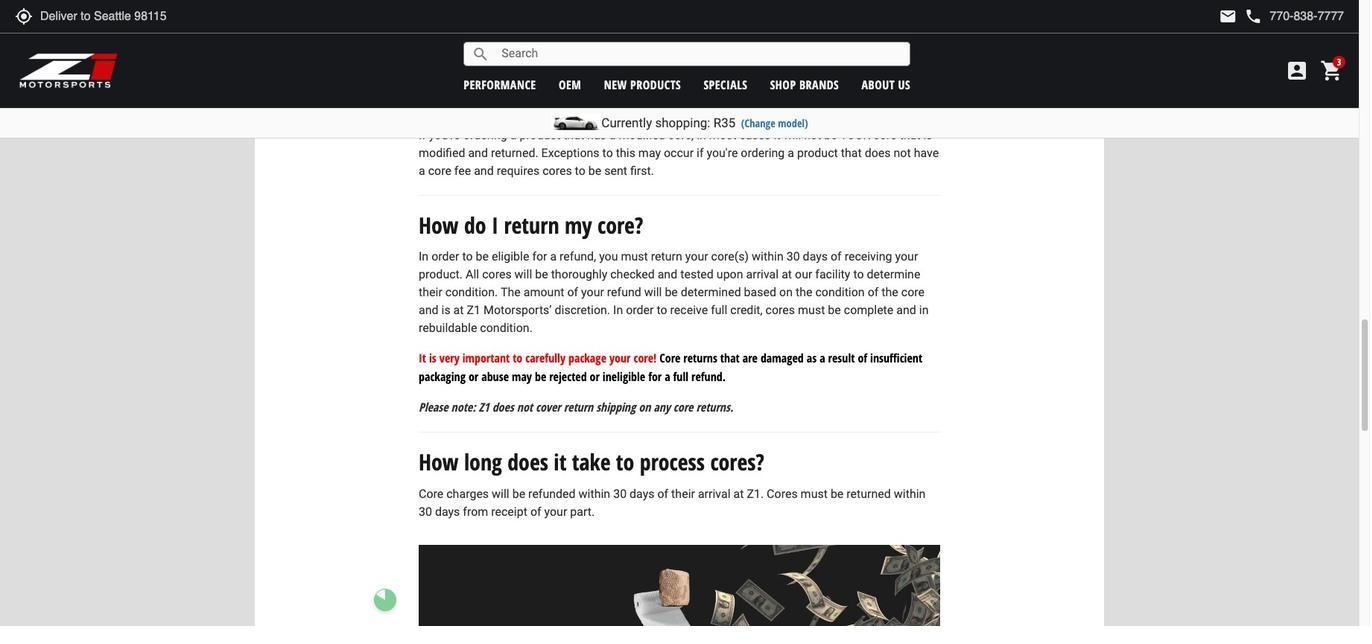 Task type: describe. For each thing, give the bounding box(es) containing it.
"core",
[[632, 25, 665, 39]]

these charges are fully refundable when returned within their defined time period and can be avoided by sending your original part, or "core", in before your order is processed. you can select this before checkout on the product page.
[[419, 7, 925, 57]]

please note: z1 does not cover return shipping on any core returns.
[[419, 400, 734, 416]]

from
[[463, 505, 488, 520]]

0 vertical spatial modified
[[619, 128, 666, 142]]

0 horizontal spatial 30
[[419, 505, 432, 520]]

be down condition
[[828, 303, 841, 318]]

of inside core returns that are damaged as a result of insufficient packaging or abuse may be rejected or ineligible for a full refund.
[[858, 350, 868, 367]]

part.
[[570, 505, 595, 520]]

account_box
[[1286, 59, 1310, 83]]

z1 inside in order to be eligible for a refund, you must return your core(s) within 30 days of receiving your product. all cores will be thoroughly checked and tested upon arrival at our facility to determine their condition. the amount of your refund will be determined based on the condition of the core and is at z1 motorsports' discretion. in order to receive full credit, cores must be complete and in rebuildable condition.
[[467, 303, 481, 318]]

shop brands
[[771, 76, 840, 93]]

of up complete
[[868, 286, 879, 300]]

carefully
[[526, 350, 566, 367]]

specials
[[704, 76, 748, 93]]

very
[[440, 350, 460, 367]]

of up facility
[[831, 250, 842, 264]]

returned inside core charges will be refunded within 30 days of their arrival at z1. cores must be returned within 30 days from receipt of your part.
[[847, 488, 891, 502]]

0 vertical spatial ordering
[[463, 128, 507, 142]]

z1 motorsports logo image
[[19, 52, 119, 89]]

process
[[640, 447, 705, 478]]

discretion.
[[555, 303, 611, 318]]

cores?
[[711, 447, 765, 478]]

be up the all
[[476, 250, 489, 264]]

our
[[795, 268, 813, 282]]

the
[[501, 286, 521, 300]]

my_location
[[15, 7, 33, 25]]

result
[[829, 350, 855, 367]]

receiving
[[845, 250, 893, 264]]

will up the
[[515, 268, 532, 282]]

charges for core
[[447, 488, 489, 502]]

and inside the "these charges are fully refundable when returned within their defined time period and can be avoided by sending your original part, or "core", in before your order is processed. you can select this before checkout on the product page."
[[849, 7, 869, 21]]

0 vertical spatial you
[[458, 89, 491, 119]]

that up exceptions
[[564, 128, 585, 142]]

your up search search field
[[718, 25, 741, 39]]

(change model) link
[[742, 116, 809, 130]]

Search search field
[[490, 43, 910, 66]]

1 horizontal spatial you're
[[707, 146, 738, 160]]

0 horizontal spatial not
[[517, 400, 533, 416]]

1 vertical spatial must
[[798, 303, 825, 318]]

original
[[549, 25, 589, 39]]

i
[[492, 210, 499, 241]]

0 vertical spatial my
[[563, 89, 591, 119]]

if you're ordering a product that has a modified core, in most cases it will not be your core that is modified and returned. exceptions to this may occur if you're ordering a product that does not have a core fee and requires cores to be sent first.
[[419, 128, 939, 178]]

insufficient
[[871, 350, 923, 367]]

your up determine
[[896, 250, 919, 264]]

1 vertical spatial condition.
[[480, 321, 533, 336]]

page.
[[610, 43, 639, 57]]

1 horizontal spatial 30
[[614, 488, 627, 502]]

thoroughly
[[551, 268, 608, 282]]

based
[[744, 286, 777, 300]]

requires
[[497, 164, 540, 178]]

if
[[419, 128, 426, 142]]

is inside the "these charges are fully refundable when returned within their defined time period and can be avoided by sending your original part, or "core", in before your order is processed. you can select this before checkout on the product page."
[[774, 25, 783, 39]]

mail phone
[[1220, 7, 1263, 25]]

will down checked
[[645, 286, 662, 300]]

refund,
[[560, 250, 597, 264]]

abuse
[[482, 369, 509, 385]]

1 vertical spatial can
[[871, 25, 890, 39]]

cores
[[767, 488, 798, 502]]

a down model)
[[788, 146, 795, 160]]

a up returned.
[[510, 128, 517, 142]]

core? for will you modify my existing core?
[[670, 89, 715, 119]]

new products link
[[604, 76, 681, 93]]

long
[[464, 447, 502, 478]]

to left carefully at the left of page
[[513, 350, 523, 367]]

processed.
[[786, 25, 845, 39]]

on inside in order to be eligible for a refund, you must return your core(s) within 30 days of receiving your product. all cores will be thoroughly checked and tested upon arrival at our facility to determine their condition. the amount of your refund will be determined based on the condition of the core and is at z1 motorsports' discretion. in order to receive full credit, cores must be complete and in rebuildable condition.
[[780, 286, 793, 300]]

core,
[[669, 128, 694, 142]]

core left fee on the left of the page
[[428, 164, 452, 178]]

note:
[[451, 400, 476, 416]]

their inside in order to be eligible for a refund, you must return your core(s) within 30 days of receiving your product. all cores will be thoroughly checked and tested upon arrival at our facility to determine their condition. the amount of your refund will be determined based on the condition of the core and is at z1 motorsports' discretion. in order to receive full credit, cores must be complete and in rebuildable condition.
[[419, 286, 443, 300]]

0 vertical spatial not
[[804, 128, 822, 142]]

their inside the "these charges are fully refundable when returned within their defined time period and can be avoided by sending your original part, or "core", in before your order is processed. you can select this before checkout on the product page."
[[718, 7, 741, 21]]

to down exceptions
[[575, 164, 586, 178]]

0 horizontal spatial you're
[[429, 128, 461, 142]]

take
[[572, 447, 611, 478]]

your inside core charges will be refunded within 30 days of their arrival at z1. cores must be returned within 30 days from receipt of your part.
[[545, 505, 568, 520]]

all
[[466, 268, 479, 282]]

or inside the "these charges are fully refundable when returned within their defined time period and can be avoided by sending your original part, or "core", in before your order is processed. you can select this before checkout on the product page."
[[618, 25, 629, 39]]

your
[[841, 128, 871, 142]]

0 vertical spatial must
[[621, 250, 648, 264]]

0 horizontal spatial days
[[435, 505, 460, 520]]

1 vertical spatial not
[[894, 146, 911, 160]]

new products
[[604, 76, 681, 93]]

full inside core returns that are damaged as a result of insufficient packaging or abuse may be rejected or ineligible for a full refund.
[[674, 369, 689, 385]]

days inside in order to be eligible for a refund, you must return your core(s) within 30 days of receiving your product. all cores will be thoroughly checked and tested upon arrival at our facility to determine their condition. the amount of your refund will be determined based on the condition of the core and is at z1 motorsports' discretion. in order to receive full credit, cores must be complete and in rebuildable condition.
[[803, 250, 828, 264]]

and up fee on the left of the page
[[468, 146, 488, 160]]

1 horizontal spatial or
[[590, 369, 600, 385]]

complete
[[844, 303, 894, 318]]

is right the it
[[429, 350, 437, 367]]

cases
[[740, 128, 771, 142]]

and right complete
[[897, 303, 917, 318]]

a up any
[[665, 369, 671, 385]]

to down the receiving
[[854, 268, 864, 282]]

0 horizontal spatial it
[[554, 447, 567, 478]]

to up sent
[[603, 146, 613, 160]]

when
[[604, 7, 633, 21]]

2 horizontal spatial at
[[782, 268, 792, 282]]

to left receive
[[657, 303, 668, 318]]

oem
[[559, 76, 582, 93]]

2 vertical spatial on
[[639, 400, 651, 416]]

part,
[[592, 25, 615, 39]]

do
[[464, 210, 486, 241]]

products
[[631, 76, 681, 93]]

your up discretion.
[[581, 286, 604, 300]]

1 vertical spatial cores
[[482, 268, 512, 282]]

by
[[463, 25, 476, 39]]

product.
[[419, 268, 463, 282]]

any
[[654, 400, 671, 416]]

shopping_cart link
[[1317, 59, 1345, 83]]

2 vertical spatial product
[[798, 146, 838, 160]]

does inside if you're ordering a product that has a modified core, in most cases it will not be your core that is modified and returned. exceptions to this may occur if you're ordering a product that does not have a core fee and requires cores to be sent first.
[[865, 146, 891, 160]]

most
[[710, 128, 737, 142]]

order inside the "these charges are fully refundable when returned within their defined time period and can be avoided by sending your original part, or "core", in before your order is processed. you can select this before checkout on the product page."
[[743, 25, 771, 39]]

of down refunded
[[531, 505, 542, 520]]

1 vertical spatial my
[[565, 210, 592, 241]]

time
[[786, 7, 810, 21]]

about us
[[862, 76, 911, 93]]

select
[[893, 25, 925, 39]]

phone link
[[1245, 7, 1345, 25]]

returns.
[[697, 400, 734, 416]]

a down if
[[419, 164, 425, 178]]

it
[[419, 350, 426, 367]]

refunded
[[529, 488, 576, 502]]

of down thoroughly
[[568, 286, 579, 300]]

0 vertical spatial can
[[872, 7, 891, 21]]

upon
[[717, 268, 744, 282]]

fully
[[519, 7, 542, 21]]

are inside the "these charges are fully refundable when returned within their defined time period and can be avoided by sending your original part, or "core", in before your order is processed. you can select this before checkout on the product page."
[[500, 7, 516, 21]]

it is very important to carefully package your core!
[[419, 350, 660, 367]]

the inside the "these charges are fully refundable when returned within their defined time period and can be avoided by sending your original part, or "core", in before your order is processed. you can select this before checkout on the product page."
[[547, 43, 563, 57]]

for inside in order to be eligible for a refund, you must return your core(s) within 30 days of receiving your product. all cores will be thoroughly checked and tested upon arrival at our facility to determine their condition. the amount of your refund will be determined based on the condition of the core and is at z1 motorsports' discretion. in order to receive full credit, cores must be complete and in rebuildable condition.
[[533, 250, 547, 264]]

may inside if you're ordering a product that has a modified core, in most cases it will not be your core that is modified and returned. exceptions to this may occur if you're ordering a product that does not have a core fee and requires cores to be sent first.
[[639, 146, 661, 160]]

be up "receipt"
[[513, 488, 526, 502]]

2 vertical spatial does
[[508, 447, 549, 478]]

be right cores
[[831, 488, 844, 502]]

motorsports'
[[484, 303, 552, 318]]

0 horizontal spatial product
[[520, 128, 561, 142]]

and left the tested
[[658, 268, 678, 282]]

shop brands link
[[771, 76, 840, 93]]

specials link
[[704, 76, 748, 93]]

core right your
[[874, 128, 897, 142]]

of down process on the bottom of the page
[[658, 488, 669, 502]]

amount
[[524, 286, 565, 300]]

rejected
[[550, 369, 587, 385]]

condition
[[816, 286, 865, 300]]

ineligible
[[603, 369, 646, 385]]

1 horizontal spatial in
[[614, 303, 623, 318]]

search
[[472, 45, 490, 63]]

exceptions
[[542, 146, 600, 160]]

oem link
[[559, 76, 582, 93]]

2 horizontal spatial the
[[882, 286, 899, 300]]

0 horizontal spatial in
[[419, 250, 429, 264]]

may inside core returns that are damaged as a result of insufficient packaging or abuse may be rejected or ineligible for a full refund.
[[512, 369, 532, 385]]

2 vertical spatial return
[[564, 400, 594, 416]]

receipt
[[491, 505, 528, 520]]

account_box link
[[1282, 59, 1313, 83]]



Task type: locate. For each thing, give the bounding box(es) containing it.
core? for how do i return my core?
[[598, 210, 644, 241]]

us
[[899, 76, 911, 93]]

0 horizontal spatial are
[[500, 7, 516, 21]]

0 vertical spatial may
[[639, 146, 661, 160]]

full inside in order to be eligible for a refund, you must return your core(s) within 30 days of receiving your product. all cores will be thoroughly checked and tested upon arrival at our facility to determine their condition. the amount of your refund will be determined based on the condition of the core and is at z1 motorsports' discretion. in order to receive full credit, cores must be complete and in rebuildable condition.
[[711, 303, 728, 318]]

that inside core returns that are damaged as a result of insufficient packaging or abuse may be rejected or ineligible for a full refund.
[[721, 350, 740, 367]]

2 vertical spatial must
[[801, 488, 828, 502]]

2 horizontal spatial their
[[718, 7, 741, 21]]

1 horizontal spatial returned
[[847, 488, 891, 502]]

0 vertical spatial in
[[419, 250, 429, 264]]

at inside core charges will be refunded within 30 days of their arrival at z1. cores must be returned within 30 days from receipt of your part.
[[734, 488, 744, 502]]

0 horizontal spatial order
[[432, 250, 460, 264]]

refund
[[607, 286, 642, 300]]

core!
[[634, 350, 657, 367]]

how do i return my core?
[[419, 210, 644, 241]]

1 vertical spatial for
[[649, 369, 662, 385]]

2 vertical spatial days
[[435, 505, 460, 520]]

cores
[[543, 164, 572, 178], [482, 268, 512, 282], [766, 303, 795, 318]]

2 horizontal spatial 30
[[787, 250, 800, 264]]

a right as
[[820, 350, 826, 367]]

how left do
[[419, 210, 459, 241]]

1 horizontal spatial not
[[804, 128, 822, 142]]

my up has
[[563, 89, 591, 119]]

that up refund.
[[721, 350, 740, 367]]

1 vertical spatial this
[[616, 146, 636, 160]]

in order to be eligible for a refund, you must return your core(s) within 30 days of receiving your product. all cores will be thoroughly checked and tested upon arrival at our facility to determine their condition. the amount of your refund will be determined based on the condition of the core and is at z1 motorsports' discretion. in order to receive full credit, cores must be complete and in rebuildable condition.
[[419, 250, 929, 336]]

their left defined
[[718, 7, 741, 21]]

0 vertical spatial returned
[[635, 7, 680, 21]]

1 vertical spatial full
[[674, 369, 689, 385]]

performance link
[[464, 76, 536, 93]]

return
[[504, 210, 560, 241], [651, 250, 683, 264], [564, 400, 594, 416]]

fee
[[455, 164, 471, 178]]

is up rebuildable
[[442, 303, 451, 318]]

core? up "core," at the top
[[670, 89, 715, 119]]

how
[[419, 210, 459, 241], [419, 447, 459, 478]]

1 vertical spatial you
[[599, 250, 618, 264]]

a right has
[[610, 128, 616, 142]]

receive
[[671, 303, 708, 318]]

returns
[[684, 350, 718, 367]]

shopping_cart
[[1321, 59, 1345, 83]]

0 horizontal spatial modified
[[419, 146, 465, 160]]

facility
[[816, 268, 851, 282]]

existing
[[596, 89, 664, 119]]

charges inside core charges will be refunded within 30 days of their arrival at z1. cores must be returned within 30 days from receipt of your part.
[[447, 488, 489, 502]]

does down your
[[865, 146, 891, 160]]

avoided
[[419, 25, 460, 39]]

1 vertical spatial arrival
[[698, 488, 731, 502]]

2 vertical spatial not
[[517, 400, 533, 416]]

0 horizontal spatial full
[[674, 369, 689, 385]]

does up refunded
[[508, 447, 549, 478]]

30 left from
[[419, 505, 432, 520]]

1 vertical spatial in
[[697, 128, 707, 142]]

how left long
[[419, 447, 459, 478]]

not left your
[[804, 128, 822, 142]]

core right any
[[674, 400, 694, 416]]

arrival up the based
[[747, 268, 779, 282]]

30
[[787, 250, 800, 264], [614, 488, 627, 502], [419, 505, 432, 520]]

1 horizontal spatial are
[[743, 350, 758, 367]]

ordering up returned.
[[463, 128, 507, 142]]

z1.
[[747, 488, 764, 502]]

order
[[743, 25, 771, 39], [432, 250, 460, 264], [626, 303, 654, 318]]

0 vertical spatial you're
[[429, 128, 461, 142]]

core? up checked
[[598, 210, 644, 241]]

0 vertical spatial before
[[680, 25, 715, 39]]

that down your
[[841, 146, 862, 160]]

currently shopping: r35 (change model)
[[602, 116, 809, 130]]

1 horizontal spatial may
[[639, 146, 661, 160]]

2 vertical spatial cores
[[766, 303, 795, 318]]

their inside core charges will be refunded within 30 days of their arrival at z1. cores must be returned within 30 days from receipt of your part.
[[672, 488, 695, 502]]

is up have
[[924, 128, 933, 142]]

30 inside in order to be eligible for a refund, you must return your core(s) within 30 days of receiving your product. all cores will be thoroughly checked and tested upon arrival at our facility to determine their condition. the amount of your refund will be determined based on the condition of the core and is at z1 motorsports' discretion. in order to receive full credit, cores must be complete and in rebuildable condition.
[[787, 250, 800, 264]]

z1
[[467, 303, 481, 318], [479, 400, 490, 416]]

be up receive
[[665, 286, 678, 300]]

that up have
[[900, 128, 921, 142]]

0 horizontal spatial at
[[454, 303, 464, 318]]

2 horizontal spatial order
[[743, 25, 771, 39]]

2 vertical spatial at
[[734, 488, 744, 502]]

1 horizontal spatial it
[[774, 128, 781, 142]]

return right the i
[[504, 210, 560, 241]]

1 horizontal spatial the
[[796, 286, 813, 300]]

2 horizontal spatial or
[[618, 25, 629, 39]]

charges up from
[[447, 488, 489, 502]]

on inside the "these charges are fully refundable when returned within their defined time period and can be avoided by sending your original part, or "core", in before your order is processed. you can select this before checkout on the product page."
[[530, 43, 544, 57]]

1 vertical spatial on
[[780, 286, 793, 300]]

brands
[[800, 76, 840, 93]]

in inside in order to be eligible for a refund, you must return your core(s) within 30 days of receiving your product. all cores will be thoroughly checked and tested upon arrival at our facility to determine their condition. the amount of your refund will be determined based on the condition of the core and is at z1 motorsports' discretion. in order to receive full credit, cores must be complete and in rebuildable condition.
[[920, 303, 929, 318]]

as
[[807, 350, 817, 367]]

can
[[872, 7, 891, 21], [871, 25, 890, 39]]

in up if
[[697, 128, 707, 142]]

in down the "refund" at the top left
[[614, 303, 623, 318]]

30 down how long does it take to process cores?
[[614, 488, 627, 502]]

determined
[[681, 286, 741, 300]]

core down determine
[[902, 286, 925, 300]]

core inside core returns that are damaged as a result of insufficient packaging or abuse may be rejected or ineligible for a full refund.
[[660, 350, 681, 367]]

arrival inside in order to be eligible for a refund, you must return your core(s) within 30 days of receiving your product. all cores will be thoroughly checked and tested upon arrival at our facility to determine their condition. the amount of your refund will be determined based on the condition of the core and is at z1 motorsports' discretion. in order to receive full credit, cores must be complete and in rebuildable condition.
[[747, 268, 779, 282]]

be inside the "these charges are fully refundable when returned within their defined time period and can be avoided by sending your original part, or "core", in before your order is processed. you can select this before checkout on the product page."
[[894, 7, 907, 21]]

the
[[547, 43, 563, 57], [796, 286, 813, 300], [882, 286, 899, 300]]

the down determine
[[882, 286, 899, 300]]

1 horizontal spatial before
[[680, 25, 715, 39]]

1 horizontal spatial modified
[[619, 128, 666, 142]]

days down process on the bottom of the page
[[630, 488, 655, 502]]

how long does it take to process cores?
[[419, 447, 765, 478]]

0 vertical spatial their
[[718, 7, 741, 21]]

your
[[524, 25, 547, 39], [718, 25, 741, 39], [686, 250, 709, 264], [896, 250, 919, 264], [581, 286, 604, 300], [610, 350, 631, 367], [545, 505, 568, 520]]

1 horizontal spatial at
[[734, 488, 744, 502]]

you're right if
[[429, 128, 461, 142]]

before down by
[[441, 43, 476, 57]]

does
[[865, 146, 891, 160], [492, 400, 514, 416], [508, 447, 549, 478]]

cores down the based
[[766, 303, 795, 318]]

currently
[[602, 116, 652, 130]]

0 horizontal spatial ordering
[[463, 128, 507, 142]]

0 horizontal spatial may
[[512, 369, 532, 385]]

z1 up rebuildable
[[467, 303, 481, 318]]

2 horizontal spatial return
[[651, 250, 683, 264]]

of right result
[[858, 350, 868, 367]]

must inside core charges will be refunded within 30 days of their arrival at z1. cores must be returned within 30 days from receipt of your part.
[[801, 488, 828, 502]]

1 horizontal spatial core?
[[670, 89, 715, 119]]

core
[[660, 350, 681, 367], [419, 488, 444, 502]]

are up sending
[[500, 7, 516, 21]]

be
[[894, 7, 907, 21], [825, 128, 838, 142], [589, 164, 602, 178], [476, 250, 489, 264], [535, 268, 548, 282], [665, 286, 678, 300], [828, 303, 841, 318], [535, 369, 547, 385], [513, 488, 526, 502], [831, 488, 844, 502]]

the down our
[[796, 286, 813, 300]]

first.
[[631, 164, 654, 178]]

will right (change
[[784, 128, 801, 142]]

1 horizontal spatial for
[[649, 369, 662, 385]]

1 vertical spatial return
[[651, 250, 683, 264]]

0 horizontal spatial in
[[668, 25, 677, 39]]

2 horizontal spatial days
[[803, 250, 828, 264]]

for inside core returns that are damaged as a result of insufficient packaging or abuse may be rejected or ineligible for a full refund.
[[649, 369, 662, 385]]

at up rebuildable
[[454, 303, 464, 318]]

have
[[914, 146, 939, 160]]

this
[[419, 43, 438, 57], [616, 146, 636, 160]]

not
[[804, 128, 822, 142], [894, 146, 911, 160], [517, 400, 533, 416]]

for down core!
[[649, 369, 662, 385]]

core returns that are damaged as a result of insufficient packaging or abuse may be rejected or ineligible for a full refund.
[[419, 350, 923, 385]]

cores down exceptions
[[543, 164, 572, 178]]

0 horizontal spatial return
[[504, 210, 560, 241]]

1 horizontal spatial their
[[672, 488, 695, 502]]

in inside if you're ordering a product that has a modified core, in most cases it will not be your core that is modified and returned. exceptions to this may occur if you're ordering a product that does not have a core fee and requires cores to be sent first.
[[697, 128, 707, 142]]

is inside in order to be eligible for a refund, you must return your core(s) within 30 days of receiving your product. all cores will be thoroughly checked and tested upon arrival at our facility to determine their condition. the amount of your refund will be determined based on the condition of the core and is at z1 motorsports' discretion. in order to receive full credit, cores must be complete and in rebuildable condition.
[[442, 303, 451, 318]]

defined
[[744, 7, 784, 21]]

you
[[458, 89, 491, 119], [599, 250, 618, 264]]

0 horizontal spatial returned
[[635, 7, 680, 21]]

0 vertical spatial z1
[[467, 303, 481, 318]]

phone
[[1245, 7, 1263, 25]]

1 vertical spatial it
[[554, 447, 567, 478]]

at left our
[[782, 268, 792, 282]]

on right checkout
[[530, 43, 544, 57]]

1 how from the top
[[419, 210, 459, 241]]

1 vertical spatial z1
[[479, 400, 490, 416]]

within
[[683, 7, 715, 21], [752, 250, 784, 264], [579, 488, 611, 502], [894, 488, 926, 502]]

1 vertical spatial their
[[419, 286, 443, 300]]

eligible
[[492, 250, 530, 264]]

z1 right 'note:'
[[479, 400, 490, 416]]

0 horizontal spatial their
[[419, 286, 443, 300]]

returned inside the "these charges are fully refundable when returned within their defined time period and can be avoided by sending your original part, or "core", in before your order is processed. you can select this before checkout on the product page."
[[635, 7, 680, 21]]

the down original
[[547, 43, 563, 57]]

and right fee on the left of the page
[[474, 164, 494, 178]]

how for how do i return my core?
[[419, 210, 459, 241]]

it inside if you're ordering a product that has a modified core, in most cases it will not be your core that is modified and returned. exceptions to this may occur if you're ordering a product that does not have a core fee and requires cores to be sent first.
[[774, 128, 781, 142]]

product down model)
[[798, 146, 838, 160]]

mail
[[1220, 7, 1238, 25]]

0 vertical spatial charges
[[454, 7, 497, 21]]

package
[[569, 350, 607, 367]]

be inside core returns that are damaged as a result of insufficient packaging or abuse may be rejected or ineligible for a full refund.
[[535, 369, 547, 385]]

or up 'page.'
[[618, 25, 629, 39]]

0 vertical spatial for
[[533, 250, 547, 264]]

it right cases
[[774, 128, 781, 142]]

core charges will be refunded within 30 days of their arrival at z1. cores must be returned within 30 days from receipt of your part.
[[419, 488, 926, 520]]

product up returned.
[[520, 128, 561, 142]]

0 horizontal spatial this
[[419, 43, 438, 57]]

in
[[419, 250, 429, 264], [614, 303, 623, 318]]

you're down most on the right top of page
[[707, 146, 738, 160]]

arrival inside core charges will be refunded within 30 days of their arrival at z1. cores must be returned within 30 days from receipt of your part.
[[698, 488, 731, 502]]

refund.
[[692, 369, 726, 385]]

1 horizontal spatial cores
[[543, 164, 572, 178]]

in right "core", at the top left
[[668, 25, 677, 39]]

a inside in order to be eligible for a refund, you must return your core(s) within 30 days of receiving your product. all cores will be thoroughly checked and tested upon arrival at our facility to determine their condition. the amount of your refund will be determined based on the condition of the core and is at z1 motorsports' discretion. in order to receive full credit, cores must be complete and in rebuildable condition.
[[550, 250, 557, 264]]

can right period
[[872, 7, 891, 21]]

1 horizontal spatial on
[[639, 400, 651, 416]]

0 vertical spatial this
[[419, 43, 438, 57]]

core inside in order to be eligible for a refund, you must return your core(s) within 30 days of receiving your product. all cores will be thoroughly checked and tested upon arrival at our facility to determine their condition. the amount of your refund will be determined based on the condition of the core and is at z1 motorsports' discretion. in order to receive full credit, cores must be complete and in rebuildable condition.
[[902, 286, 925, 300]]

returned
[[635, 7, 680, 21], [847, 488, 891, 502]]

new
[[604, 76, 627, 93]]

1 vertical spatial charges
[[447, 488, 489, 502]]

0 vertical spatial product
[[566, 43, 607, 57]]

will
[[784, 128, 801, 142], [515, 268, 532, 282], [645, 286, 662, 300], [492, 488, 510, 502]]

for right eligible
[[533, 250, 547, 264]]

your up the tested
[[686, 250, 709, 264]]

this inside the "these charges are fully refundable when returned within their defined time period and can be avoided by sending your original part, or "core", in before your order is processed. you can select this before checkout on the product page."
[[419, 43, 438, 57]]

0 vertical spatial condition.
[[446, 286, 498, 300]]

cores inside if you're ordering a product that has a modified core, in most cases it will not be your core that is modified and returned. exceptions to this may occur if you're ordering a product that does not have a core fee and requires cores to be sent first.
[[543, 164, 572, 178]]

return inside in order to be eligible for a refund, you must return your core(s) within 30 days of receiving your product. all cores will be thoroughly checked and tested upon arrival at our facility to determine their condition. the amount of your refund will be determined based on the condition of the core and is at z1 motorsports' discretion. in order to receive full credit, cores must be complete and in rebuildable condition.
[[651, 250, 683, 264]]

and up you
[[849, 7, 869, 21]]

will
[[419, 89, 453, 119]]

will up "receipt"
[[492, 488, 510, 502]]

will inside if you're ordering a product that has a modified core, in most cases it will not be your core that is modified and returned. exceptions to this may occur if you're ordering a product that does not have a core fee and requires cores to be sent first.
[[784, 128, 801, 142]]

your down fully
[[524, 25, 547, 39]]

in inside the "these charges are fully refundable when returned within their defined time period and can be avoided by sending your original part, or "core", in before your order is processed. you can select this before checkout on the product page."
[[668, 25, 677, 39]]

it left take
[[554, 447, 567, 478]]

order down the "refund" at the top left
[[626, 303, 654, 318]]

or left abuse
[[469, 369, 479, 385]]

shop
[[771, 76, 797, 93]]

1 horizontal spatial this
[[616, 146, 636, 160]]

condition.
[[446, 286, 498, 300], [480, 321, 533, 336]]

within inside in order to be eligible for a refund, you must return your core(s) within 30 days of receiving your product. all cores will be thoroughly checked and tested upon arrival at our facility to determine their condition. the amount of your refund will be determined based on the condition of the core and is at z1 motorsports' discretion. in order to receive full credit, cores must be complete and in rebuildable condition.
[[752, 250, 784, 264]]

sent
[[605, 164, 628, 178]]

before
[[680, 25, 715, 39], [441, 43, 476, 57]]

damaged
[[761, 350, 804, 367]]

you inside in order to be eligible for a refund, you must return your core(s) within 30 days of receiving your product. all cores will be thoroughly checked and tested upon arrival at our facility to determine their condition. the amount of your refund will be determined based on the condition of the core and is at z1 motorsports' discretion. in order to receive full credit, cores must be complete and in rebuildable condition.
[[599, 250, 618, 264]]

shopping:
[[656, 116, 711, 130]]

1 horizontal spatial days
[[630, 488, 655, 502]]

not left 'cover'
[[517, 400, 533, 416]]

credit,
[[731, 303, 763, 318]]

a left "refund,"
[[550, 250, 557, 264]]

rebuildable
[[419, 321, 477, 336]]

core for days
[[419, 488, 444, 502]]

condition. down the all
[[446, 286, 498, 300]]

on
[[530, 43, 544, 57], [780, 286, 793, 300], [639, 400, 651, 416]]

1 vertical spatial days
[[630, 488, 655, 502]]

2 horizontal spatial in
[[920, 303, 929, 318]]

be up amount
[[535, 268, 548, 282]]

0 vertical spatial does
[[865, 146, 891, 160]]

0 horizontal spatial core
[[419, 488, 444, 502]]

are inside core returns that are damaged as a result of insufficient packaging or abuse may be rejected or ineligible for a full refund.
[[743, 350, 758, 367]]

this up sent
[[616, 146, 636, 160]]

core(s)
[[712, 250, 749, 264]]

0 horizontal spatial before
[[441, 43, 476, 57]]

2 horizontal spatial product
[[798, 146, 838, 160]]

2 how from the top
[[419, 447, 459, 478]]

1 horizontal spatial ordering
[[741, 146, 785, 160]]

cover
[[536, 400, 561, 416]]

0 horizontal spatial the
[[547, 43, 563, 57]]

core for a
[[660, 350, 681, 367]]

0 horizontal spatial core?
[[598, 210, 644, 241]]

this inside if you're ordering a product that has a modified core, in most cases it will not be your core that is modified and returned. exceptions to this may occur if you're ordering a product that does not have a core fee and requires cores to be sent first.
[[616, 146, 636, 160]]

refundable
[[544, 7, 601, 21]]

0 vertical spatial order
[[743, 25, 771, 39]]

ordering down cases
[[741, 146, 785, 160]]

charges for these
[[454, 7, 497, 21]]

important
[[463, 350, 510, 367]]

0 horizontal spatial arrival
[[698, 488, 731, 502]]

within inside the "these charges are fully refundable when returned within their defined time period and can be avoided by sending your original part, or "core", in before your order is processed. you can select this before checkout on the product page."
[[683, 7, 715, 21]]

1 vertical spatial product
[[520, 128, 561, 142]]

1 horizontal spatial core
[[660, 350, 681, 367]]

please
[[419, 400, 448, 416]]

is inside if you're ordering a product that has a modified core, in most cases it will not be your core that is modified and returned. exceptions to this may occur if you're ordering a product that does not have a core fee and requires cores to be sent first.
[[924, 128, 933, 142]]

condition. down motorsports'
[[480, 321, 533, 336]]

0 vertical spatial cores
[[543, 164, 572, 178]]

1 vertical spatial does
[[492, 400, 514, 416]]

0 vertical spatial are
[[500, 7, 516, 21]]

be left your
[[825, 128, 838, 142]]

product inside the "these charges are fully refundable when returned within their defined time period and can be avoided by sending your original part, or "core", in before your order is processed. you can select this before checkout on the product page."
[[566, 43, 607, 57]]

will inside core charges will be refunded within 30 days of their arrival at z1. cores must be returned within 30 days from receipt of your part.
[[492, 488, 510, 502]]

to up the all
[[462, 250, 473, 264]]

2 vertical spatial 30
[[419, 505, 432, 520]]

your up the ineligible
[[610, 350, 631, 367]]

1 vertical spatial order
[[432, 250, 460, 264]]

how for how long does it take to process cores?
[[419, 447, 459, 478]]

this down avoided
[[419, 43, 438, 57]]

order up product.
[[432, 250, 460, 264]]

1 horizontal spatial order
[[626, 303, 654, 318]]

0 horizontal spatial or
[[469, 369, 479, 385]]

charges inside the "these charges are fully refundable when returned within their defined time period and can be avoided by sending your original part, or "core", in before your order is processed. you can select this before checkout on the product page."
[[454, 7, 497, 21]]

it
[[774, 128, 781, 142], [554, 447, 567, 478]]

2 vertical spatial in
[[920, 303, 929, 318]]

to right take
[[616, 447, 635, 478]]

and up rebuildable
[[419, 303, 439, 318]]

modified down existing
[[619, 128, 666, 142]]

charges up by
[[454, 7, 497, 21]]

their down product.
[[419, 286, 443, 300]]

1 vertical spatial you're
[[707, 146, 738, 160]]

days
[[803, 250, 828, 264], [630, 488, 655, 502], [435, 505, 460, 520]]

on left any
[[639, 400, 651, 416]]

order down defined
[[743, 25, 771, 39]]

0 vertical spatial days
[[803, 250, 828, 264]]

core inside core charges will be refunded within 30 days of their arrival at z1. cores must be returned within 30 days from receipt of your part.
[[419, 488, 444, 502]]

does down abuse
[[492, 400, 514, 416]]

checked
[[611, 268, 655, 282]]

be left sent
[[589, 164, 602, 178]]

full down determined
[[711, 303, 728, 318]]

at
[[782, 268, 792, 282], [454, 303, 464, 318], [734, 488, 744, 502]]

2 vertical spatial their
[[672, 488, 695, 502]]

r35
[[714, 116, 736, 130]]

0 vertical spatial it
[[774, 128, 781, 142]]

a
[[510, 128, 517, 142], [610, 128, 616, 142], [788, 146, 795, 160], [419, 164, 425, 178], [550, 250, 557, 264], [820, 350, 826, 367], [665, 369, 671, 385]]



Task type: vqa. For each thing, say whether or not it's contained in the screenshot.
'TIS THE SEASON Spread some cheer with our massive selection of Z1 products image
no



